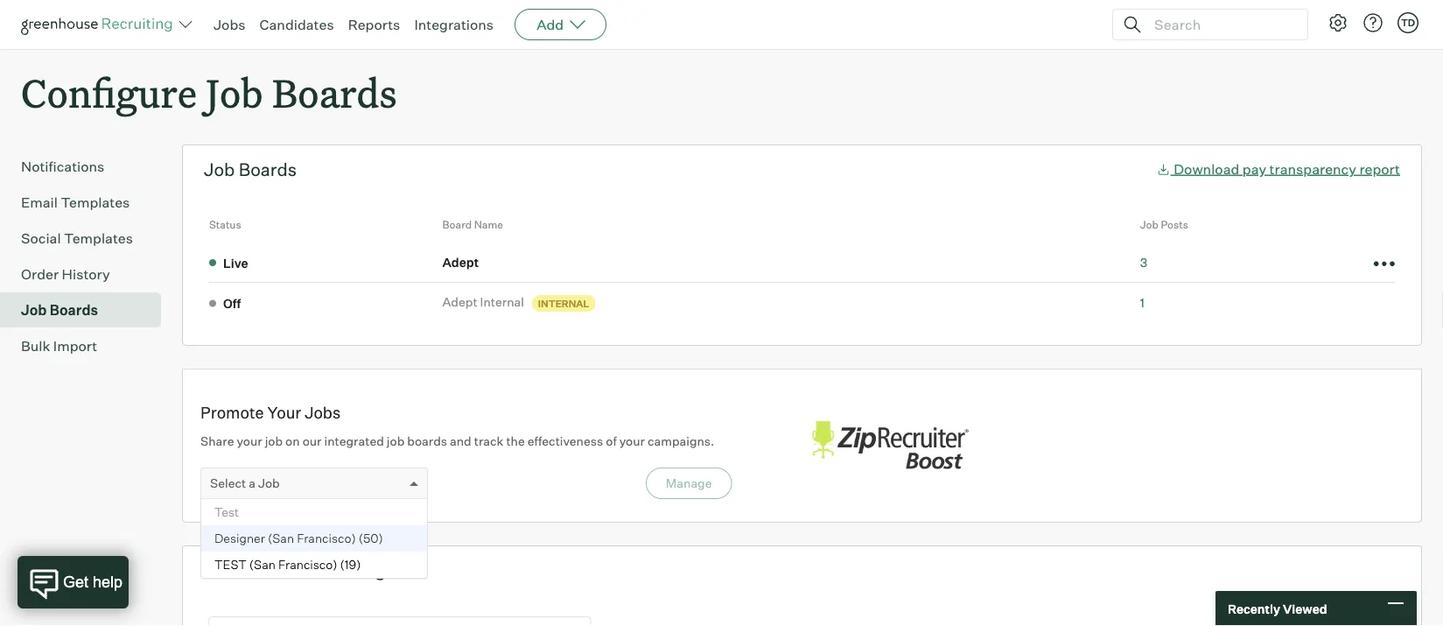 Task type: locate. For each thing, give the bounding box(es) containing it.
download pay transparency report link
[[1157, 160, 1401, 177]]

import
[[53, 337, 97, 355]]

francisco) down designer (san francisco) (50) option
[[278, 557, 338, 572]]

greenhouse recruiting image
[[21, 14, 179, 35]]

email templates link
[[21, 192, 154, 213]]

job left boards
[[387, 434, 405, 449]]

job
[[265, 434, 283, 449], [387, 434, 405, 449]]

(san for designer
[[268, 531, 294, 546]]

job up bulk
[[21, 301, 47, 319]]

internal
[[480, 294, 524, 310], [538, 297, 590, 309]]

select
[[210, 476, 246, 491]]

jobs up our
[[305, 402, 341, 422]]

your
[[237, 434, 262, 449], [620, 434, 645, 449]]

job left on
[[265, 434, 283, 449]]

on
[[286, 434, 300, 449]]

1 vertical spatial francisco)
[[278, 557, 338, 572]]

live
[[223, 255, 248, 270]]

partner
[[261, 560, 322, 582]]

1 horizontal spatial job
[[387, 434, 405, 449]]

a
[[249, 476, 256, 491]]

job posts
[[1141, 218, 1189, 231]]

zip recruiter image
[[802, 412, 978, 480]]

(san up test (san francisco) (19)
[[268, 531, 294, 546]]

(san inside option
[[268, 531, 294, 546]]

social
[[21, 230, 61, 247]]

1 horizontal spatial jobs
[[305, 402, 341, 422]]

adept
[[443, 254, 479, 270], [443, 294, 478, 310]]

francisco) for (19)
[[278, 557, 338, 572]]

None field
[[210, 469, 215, 498]]

your right share
[[237, 434, 262, 449]]

candidates link
[[260, 16, 334, 33]]

job left the "posts"
[[1141, 218, 1159, 231]]

templates up social templates link
[[61, 194, 130, 211]]

0 vertical spatial boards
[[272, 67, 397, 118]]

your
[[267, 402, 301, 422]]

and
[[450, 434, 472, 449]]

board
[[443, 218, 472, 231]]

1
[[1141, 295, 1145, 310]]

your right of
[[620, 434, 645, 449]]

job right the a
[[258, 476, 280, 491]]

2 job from the left
[[387, 434, 405, 449]]

(san inside option
[[249, 557, 276, 572]]

job boards up bulk import
[[21, 301, 98, 319]]

share
[[201, 434, 234, 449]]

recently
[[1228, 601, 1281, 616]]

report
[[1360, 160, 1401, 177]]

1 vertical spatial (san
[[249, 557, 276, 572]]

templates up order history link
[[64, 230, 133, 247]]

(san
[[268, 531, 294, 546], [249, 557, 276, 572]]

1 job from the left
[[265, 434, 283, 449]]

board name
[[443, 218, 503, 231]]

francisco)
[[297, 531, 356, 546], [278, 557, 338, 572]]

order
[[21, 265, 59, 283]]

social templates link
[[21, 228, 154, 249]]

boards
[[272, 67, 397, 118], [239, 159, 297, 181], [50, 301, 98, 319]]

(50)
[[359, 531, 383, 546]]

boards down the candidates link
[[272, 67, 397, 118]]

1 vertical spatial job boards
[[21, 301, 98, 319]]

0 vertical spatial jobs
[[214, 16, 246, 33]]

0 vertical spatial templates
[[61, 194, 130, 211]]

1 vertical spatial templates
[[64, 230, 133, 247]]

job boards up status
[[204, 159, 297, 181]]

(san right the test
[[249, 557, 276, 572]]

2 vertical spatial boards
[[50, 301, 98, 319]]

promote your jobs
[[201, 402, 341, 422]]

test
[[215, 504, 239, 520]]

settings
[[326, 560, 395, 582]]

(san for test
[[249, 557, 276, 572]]

boards up import
[[50, 301, 98, 319]]

jobs link
[[214, 16, 246, 33]]

internal down adept link at the top left of the page
[[480, 294, 524, 310]]

francisco) inside designer (san francisco) (50) option
[[297, 531, 356, 546]]

0 horizontal spatial job
[[265, 434, 283, 449]]

jobs left the candidates link
[[214, 16, 246, 33]]

email
[[21, 194, 58, 211]]

job up status
[[204, 159, 235, 181]]

job boards
[[204, 159, 297, 181], [21, 301, 98, 319]]

0 vertical spatial (san
[[268, 531, 294, 546]]

1 vertical spatial jobs
[[305, 402, 341, 422]]

0 vertical spatial job boards
[[204, 159, 297, 181]]

1 horizontal spatial job boards
[[204, 159, 297, 181]]

test (san francisco) (19)
[[215, 557, 361, 572]]

adept down board
[[443, 254, 479, 270]]

td button
[[1398, 12, 1419, 33]]

order history link
[[21, 264, 154, 285]]

job
[[206, 67, 263, 118], [204, 159, 235, 181], [1141, 218, 1159, 231], [21, 301, 47, 319], [258, 476, 280, 491]]

adept down adept link at the top left of the page
[[443, 294, 478, 310]]

0 vertical spatial adept
[[443, 254, 479, 270]]

boards up status
[[239, 159, 297, 181]]

1 vertical spatial adept
[[443, 294, 478, 310]]

francisco) up the test (san francisco) (19) option
[[297, 531, 356, 546]]

francisco) inside the test (san francisco) (19) option
[[278, 557, 338, 572]]

configure image
[[1328, 12, 1349, 33]]

1 vertical spatial boards
[[239, 159, 297, 181]]

td button
[[1395, 9, 1423, 37]]

candidates
[[260, 16, 334, 33]]

1 adept from the top
[[443, 254, 479, 270]]

templates
[[61, 194, 130, 211], [64, 230, 133, 247]]

adept internal
[[443, 294, 524, 310]]

0 horizontal spatial job boards
[[21, 301, 98, 319]]

test
[[215, 557, 247, 572]]

internal right adept internal link
[[538, 297, 590, 309]]

jobs
[[214, 16, 246, 33], [305, 402, 341, 422]]

1 horizontal spatial your
[[620, 434, 645, 449]]

recently viewed
[[1228, 601, 1328, 616]]

0 vertical spatial francisco)
[[297, 531, 356, 546]]

2 adept from the top
[[443, 294, 478, 310]]

1 your from the left
[[237, 434, 262, 449]]

0 horizontal spatial your
[[237, 434, 262, 449]]



Task type: vqa. For each thing, say whether or not it's contained in the screenshot.
it
no



Task type: describe. For each thing, give the bounding box(es) containing it.
history
[[62, 265, 110, 283]]

adept for adept
[[443, 254, 479, 270]]

name
[[474, 218, 503, 231]]

adept link
[[443, 254, 484, 271]]

of
[[606, 434, 617, 449]]

notifications
[[21, 158, 104, 175]]

effectiveness
[[528, 434, 603, 449]]

share your job on our integrated job boards and track the effectiveness of your campaigns.
[[201, 434, 715, 449]]

3
[[1141, 254, 1148, 270]]

Indeed Job Feed Company Email text field
[[209, 617, 591, 626]]

2 your from the left
[[620, 434, 645, 449]]

download pay transparency report
[[1174, 160, 1401, 177]]

bulk
[[21, 337, 50, 355]]

bulk import
[[21, 337, 97, 355]]

td
[[1402, 17, 1416, 28]]

Search text field
[[1150, 12, 1292, 37]]

reports
[[348, 16, 400, 33]]

our
[[303, 434, 322, 449]]

test (san francisco) (19) option
[[201, 552, 427, 578]]

0 horizontal spatial jobs
[[214, 16, 246, 33]]

transparency
[[1270, 160, 1357, 177]]

configure job boards
[[21, 67, 397, 118]]

order history
[[21, 265, 110, 283]]

boards
[[407, 434, 447, 449]]

integrated
[[324, 434, 384, 449]]

download
[[1174, 160, 1240, 177]]

social templates
[[21, 230, 133, 247]]

designer
[[215, 531, 265, 546]]

integrations link
[[414, 16, 494, 33]]

email templates
[[21, 194, 130, 211]]

configure
[[21, 67, 197, 118]]

notifications link
[[21, 156, 154, 177]]

promote
[[201, 402, 264, 422]]

job boards link
[[21, 300, 154, 321]]

reports link
[[348, 16, 400, 33]]

francisco) for (50)
[[297, 531, 356, 546]]

designer (san francisco) (50)
[[215, 531, 383, 546]]

add button
[[515, 9, 607, 40]]

select a job
[[210, 476, 280, 491]]

status
[[209, 218, 241, 231]]

integrations
[[414, 16, 494, 33]]

off
[[223, 296, 241, 311]]

designer (san francisco) (50) option
[[201, 525, 427, 552]]

campaigns.
[[648, 434, 715, 449]]

1 horizontal spatial internal
[[538, 297, 590, 309]]

track
[[474, 434, 504, 449]]

viewed
[[1284, 601, 1328, 616]]

job down jobs link
[[206, 67, 263, 118]]

1 link
[[1141, 295, 1145, 310]]

global
[[204, 560, 257, 582]]

templates for email templates
[[61, 194, 130, 211]]

pay
[[1243, 160, 1267, 177]]

(19)
[[340, 557, 361, 572]]

add
[[537, 16, 564, 33]]

templates for social templates
[[64, 230, 133, 247]]

bulk import link
[[21, 336, 154, 357]]

3 link
[[1141, 254, 1148, 270]]

posts
[[1161, 218, 1189, 231]]

adept internal link
[[443, 293, 530, 310]]

adept for adept internal
[[443, 294, 478, 310]]

global partner settings
[[204, 560, 395, 582]]

0 horizontal spatial internal
[[480, 294, 524, 310]]

the
[[506, 434, 525, 449]]



